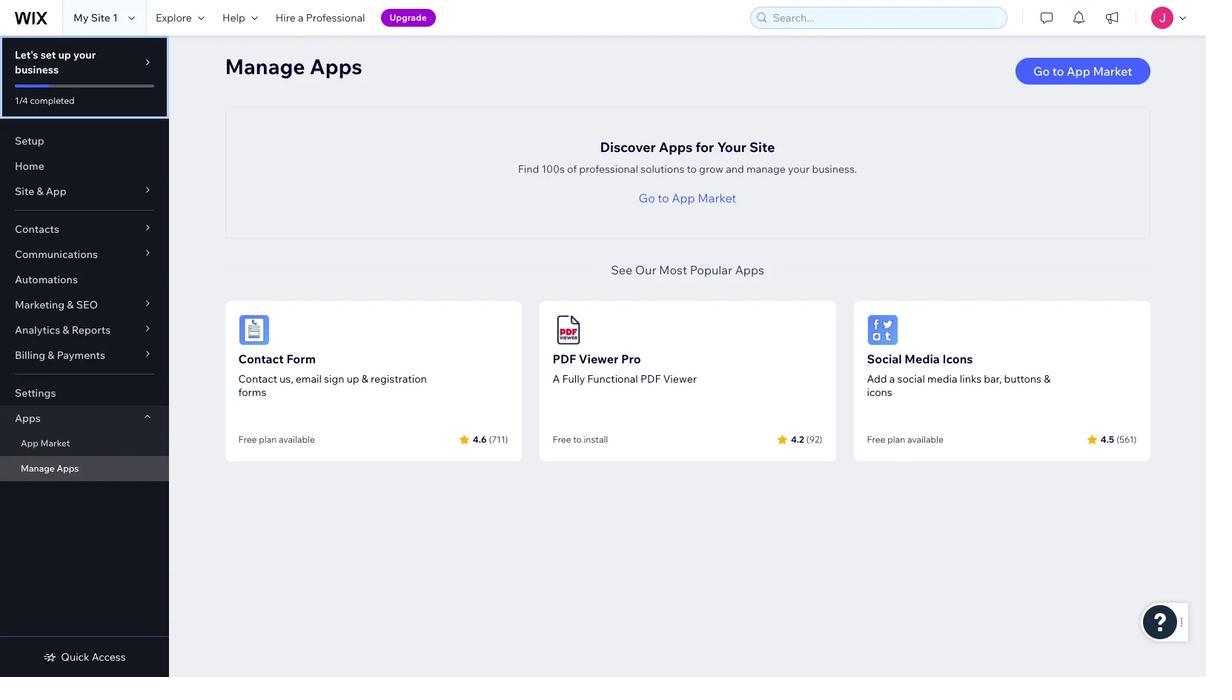 Task type: vqa. For each thing, say whether or not it's contained in the screenshot.


Task type: locate. For each thing, give the bounding box(es) containing it.
setup
[[15, 134, 44, 148]]

see
[[611, 263, 633, 277]]

1 vertical spatial go to app market button
[[639, 189, 737, 207]]

0 vertical spatial market
[[1093, 64, 1133, 79]]

plan down icons
[[888, 434, 906, 445]]

0 vertical spatial manage apps
[[225, 53, 362, 79]]

& for billing
[[48, 349, 55, 362]]

apps down professional
[[310, 53, 362, 79]]

contact form contact us, email sign up & registration forms
[[238, 352, 427, 399]]

professional
[[306, 11, 365, 24]]

home link
[[0, 154, 169, 179]]

4.5
[[1101, 433, 1115, 445]]

see our most popular apps
[[611, 263, 764, 277]]

pdf viewer pro logo image
[[553, 314, 584, 346]]

1 horizontal spatial available
[[908, 434, 944, 445]]

1 horizontal spatial up
[[347, 372, 359, 386]]

site left 1
[[91, 11, 110, 24]]

set
[[41, 48, 56, 62]]

manage
[[747, 162, 786, 176]]

2 vertical spatial market
[[40, 438, 70, 449]]

0 vertical spatial up
[[58, 48, 71, 62]]

1 vertical spatial viewer
[[663, 372, 697, 386]]

1 horizontal spatial free
[[553, 434, 571, 445]]

free left install
[[553, 434, 571, 445]]

free for contact form
[[238, 434, 257, 445]]

1 vertical spatial go to app market
[[639, 191, 737, 205]]

1 horizontal spatial a
[[890, 372, 895, 386]]

& down home at the left of the page
[[37, 185, 43, 198]]

1 horizontal spatial your
[[788, 162, 810, 176]]

install
[[584, 434, 608, 445]]

0 vertical spatial viewer
[[579, 352, 619, 366]]

apps inside discover apps for your site find 100s of professional solutions to grow and manage your business.
[[659, 139, 693, 156]]

go to app market inside go to app market button
[[1034, 64, 1133, 79]]

settings link
[[0, 380, 169, 406]]

viewer up functional
[[579, 352, 619, 366]]

& inside "popup button"
[[67, 298, 74, 311]]

apps down settings
[[15, 412, 41, 425]]

business
[[15, 63, 59, 76]]

0 horizontal spatial manage apps
[[21, 463, 79, 474]]

0 vertical spatial go
[[1034, 64, 1050, 79]]

2 plan from the left
[[888, 434, 906, 445]]

available
[[279, 434, 315, 445], [908, 434, 944, 445]]

hire a professional link
[[267, 0, 374, 36]]

1 horizontal spatial plan
[[888, 434, 906, 445]]

0 horizontal spatial up
[[58, 48, 71, 62]]

quick access button
[[43, 650, 126, 664]]

viewer right functional
[[663, 372, 697, 386]]

contact down contact form logo
[[238, 352, 284, 366]]

0 horizontal spatial a
[[298, 11, 304, 24]]

1 vertical spatial a
[[890, 372, 895, 386]]

1 vertical spatial manage
[[21, 463, 55, 474]]

icons
[[867, 386, 893, 399]]

our
[[635, 263, 657, 277]]

2 horizontal spatial site
[[750, 139, 775, 156]]

go for the right go to app market button
[[1034, 64, 1050, 79]]

to
[[1053, 64, 1065, 79], [687, 162, 697, 176], [658, 191, 669, 205], [573, 434, 582, 445]]

0 horizontal spatial site
[[15, 185, 34, 198]]

social media icons add a social media links bar, buttons & icons
[[867, 352, 1051, 399]]

home
[[15, 159, 44, 173]]

& left reports
[[63, 323, 69, 337]]

of
[[567, 162, 577, 176]]

& for marketing
[[67, 298, 74, 311]]

site up manage
[[750, 139, 775, 156]]

1 horizontal spatial market
[[698, 191, 737, 205]]

site & app button
[[0, 179, 169, 204]]

go to app market button
[[1016, 58, 1151, 85], [639, 189, 737, 207]]

0 horizontal spatial go to app market button
[[639, 189, 737, 207]]

site inside discover apps for your site find 100s of professional solutions to grow and manage your business.
[[750, 139, 775, 156]]

to inside discover apps for your site find 100s of professional solutions to grow and manage your business.
[[687, 162, 697, 176]]

apps up solutions
[[659, 139, 693, 156]]

marketing & seo
[[15, 298, 98, 311]]

analytics
[[15, 323, 60, 337]]

4.6 (711)
[[473, 433, 508, 445]]

1 horizontal spatial go
[[1034, 64, 1050, 79]]

find
[[518, 162, 539, 176]]

0 vertical spatial contact
[[238, 352, 284, 366]]

seo
[[76, 298, 98, 311]]

free plan available down icons
[[867, 434, 944, 445]]

free to install
[[553, 434, 608, 445]]

a
[[553, 372, 560, 386]]

1 vertical spatial site
[[750, 139, 775, 156]]

free plan available down forms
[[238, 434, 315, 445]]

upgrade
[[390, 12, 427, 23]]

free down icons
[[867, 434, 886, 445]]

your right set
[[73, 48, 96, 62]]

free down forms
[[238, 434, 257, 445]]

media
[[928, 372, 958, 386]]

free
[[238, 434, 257, 445], [553, 434, 571, 445], [867, 434, 886, 445]]

2 vertical spatial site
[[15, 185, 34, 198]]

manage apps
[[225, 53, 362, 79], [21, 463, 79, 474]]

go to app market
[[1034, 64, 1133, 79], [639, 191, 737, 205]]

available down social
[[908, 434, 944, 445]]

4.5 (561)
[[1101, 433, 1137, 445]]

contact left us,
[[238, 372, 277, 386]]

2 free plan available from the left
[[867, 434, 944, 445]]

analytics & reports
[[15, 323, 111, 337]]

manage apps down hire
[[225, 53, 362, 79]]

let's
[[15, 48, 38, 62]]

viewer
[[579, 352, 619, 366], [663, 372, 697, 386]]

contact form logo image
[[238, 314, 270, 346]]

available down us,
[[279, 434, 315, 445]]

up right sign
[[347, 372, 359, 386]]

0 horizontal spatial free plan available
[[238, 434, 315, 445]]

1 plan from the left
[[259, 434, 277, 445]]

communications
[[15, 248, 98, 261]]

pro
[[621, 352, 641, 366]]

billing & payments button
[[0, 343, 169, 368]]

2 horizontal spatial market
[[1093, 64, 1133, 79]]

1 free from the left
[[238, 434, 257, 445]]

your inside discover apps for your site find 100s of professional solutions to grow and manage your business.
[[788, 162, 810, 176]]

& inside 'contact form contact us, email sign up & registration forms'
[[362, 372, 368, 386]]

1 horizontal spatial site
[[91, 11, 110, 24]]

up right set
[[58, 48, 71, 62]]

manage down hire
[[225, 53, 305, 79]]

a right hire
[[298, 11, 304, 24]]

2 available from the left
[[908, 434, 944, 445]]

help button
[[213, 0, 267, 36]]

3 free from the left
[[867, 434, 886, 445]]

site
[[91, 11, 110, 24], [750, 139, 775, 156], [15, 185, 34, 198]]

& left seo
[[67, 298, 74, 311]]

business.
[[812, 162, 857, 176]]

0 vertical spatial go to app market button
[[1016, 58, 1151, 85]]

your right manage
[[788, 162, 810, 176]]

1 free plan available from the left
[[238, 434, 315, 445]]

1 vertical spatial manage apps
[[21, 463, 79, 474]]

1 vertical spatial up
[[347, 372, 359, 386]]

site & app
[[15, 185, 66, 198]]

& right buttons
[[1044, 372, 1051, 386]]

manage down 'app market'
[[21, 463, 55, 474]]

manage
[[225, 53, 305, 79], [21, 463, 55, 474]]

2 contact from the top
[[238, 372, 277, 386]]

1 contact from the top
[[238, 352, 284, 366]]

help
[[222, 11, 245, 24]]

social
[[867, 352, 902, 366]]

1 vertical spatial your
[[788, 162, 810, 176]]

1 horizontal spatial manage
[[225, 53, 305, 79]]

1 horizontal spatial pdf
[[641, 372, 661, 386]]

1 vertical spatial contact
[[238, 372, 277, 386]]

manage apps down 'app market'
[[21, 463, 79, 474]]

1 vertical spatial go
[[639, 191, 655, 205]]

0 horizontal spatial plan
[[259, 434, 277, 445]]

& inside dropdown button
[[37, 185, 43, 198]]

contact
[[238, 352, 284, 366], [238, 372, 277, 386]]

plan
[[259, 434, 277, 445], [888, 434, 906, 445]]

let's set up your business
[[15, 48, 96, 76]]

site down home at the left of the page
[[15, 185, 34, 198]]

free plan available
[[238, 434, 315, 445], [867, 434, 944, 445]]

your
[[73, 48, 96, 62], [788, 162, 810, 176]]

(92)
[[807, 433, 823, 445]]

2 horizontal spatial free
[[867, 434, 886, 445]]

my
[[73, 11, 89, 24]]

0 horizontal spatial go to app market
[[639, 191, 737, 205]]

0 horizontal spatial market
[[40, 438, 70, 449]]

free for social media icons
[[867, 434, 886, 445]]

go to app market for the right go to app market button
[[1034, 64, 1133, 79]]

your inside let's set up your business
[[73, 48, 96, 62]]

0 vertical spatial go to app market
[[1034, 64, 1133, 79]]

2 free from the left
[[553, 434, 571, 445]]

0 horizontal spatial viewer
[[579, 352, 619, 366]]

0 vertical spatial your
[[73, 48, 96, 62]]

0 horizontal spatial go
[[639, 191, 655, 205]]

0 vertical spatial pdf
[[553, 352, 576, 366]]

a right add
[[890, 372, 895, 386]]

pdf down pro
[[641, 372, 661, 386]]

apps button
[[0, 406, 169, 431]]

1 horizontal spatial viewer
[[663, 372, 697, 386]]

your
[[717, 139, 747, 156]]

0 horizontal spatial available
[[279, 434, 315, 445]]

100s
[[542, 162, 565, 176]]

analytics & reports button
[[0, 317, 169, 343]]

email
[[296, 372, 322, 386]]

& right sign
[[362, 372, 368, 386]]

social media icons logo image
[[867, 314, 898, 346]]

site inside dropdown button
[[15, 185, 34, 198]]

for
[[696, 139, 714, 156]]

0 horizontal spatial your
[[73, 48, 96, 62]]

1 horizontal spatial go to app market
[[1034, 64, 1133, 79]]

app
[[1067, 64, 1091, 79], [46, 185, 66, 198], [672, 191, 695, 205], [21, 438, 38, 449]]

market
[[1093, 64, 1133, 79], [698, 191, 737, 205], [40, 438, 70, 449]]

grow
[[699, 162, 724, 176]]

& right billing on the left bottom of page
[[48, 349, 55, 362]]

media
[[905, 352, 940, 366]]

settings
[[15, 386, 56, 400]]

us,
[[280, 372, 293, 386]]

app inside 'site & app' dropdown button
[[46, 185, 66, 198]]

marketing
[[15, 298, 65, 311]]

available for icons
[[908, 434, 944, 445]]

free for pdf viewer pro
[[553, 434, 571, 445]]

0 horizontal spatial free
[[238, 434, 257, 445]]

app inside app market link
[[21, 438, 38, 449]]

pdf up a
[[553, 352, 576, 366]]

contacts
[[15, 222, 59, 236]]

1 horizontal spatial free plan available
[[867, 434, 944, 445]]

0 horizontal spatial manage
[[21, 463, 55, 474]]

plan down forms
[[259, 434, 277, 445]]

1 available from the left
[[279, 434, 315, 445]]

go
[[1034, 64, 1050, 79], [639, 191, 655, 205]]

apps down app market link
[[57, 463, 79, 474]]



Task type: describe. For each thing, give the bounding box(es) containing it.
my site 1
[[73, 11, 118, 24]]

marketing & seo button
[[0, 292, 169, 317]]

setup link
[[0, 128, 169, 154]]

1/4
[[15, 95, 28, 106]]

app market
[[21, 438, 70, 449]]

4.2
[[791, 433, 805, 445]]

form
[[287, 352, 316, 366]]

Search... field
[[769, 7, 1003, 28]]

1 horizontal spatial go to app market button
[[1016, 58, 1151, 85]]

most
[[659, 263, 688, 277]]

discover apps for your site find 100s of professional solutions to grow and manage your business.
[[518, 139, 857, 176]]

1 vertical spatial pdf
[[641, 372, 661, 386]]

explore
[[156, 11, 192, 24]]

a inside social media icons add a social media links bar, buttons & icons
[[890, 372, 895, 386]]

(561)
[[1117, 433, 1137, 445]]

upgrade button
[[381, 9, 436, 27]]

available for contact
[[279, 434, 315, 445]]

bar,
[[984, 372, 1002, 386]]

automations link
[[0, 267, 169, 292]]

0 vertical spatial a
[[298, 11, 304, 24]]

up inside 'contact form contact us, email sign up & registration forms'
[[347, 372, 359, 386]]

links
[[960, 372, 982, 386]]

1/4 completed
[[15, 95, 75, 106]]

reports
[[72, 323, 111, 337]]

free plan available for contact
[[238, 434, 315, 445]]

registration
[[371, 372, 427, 386]]

apps inside dropdown button
[[15, 412, 41, 425]]

billing & payments
[[15, 349, 105, 362]]

0 vertical spatial manage
[[225, 53, 305, 79]]

& for site
[[37, 185, 43, 198]]

plan for icons
[[888, 434, 906, 445]]

communications button
[[0, 242, 169, 267]]

0 horizontal spatial pdf
[[553, 352, 576, 366]]

discover
[[600, 139, 656, 156]]

solutions
[[641, 162, 685, 176]]

completed
[[30, 95, 75, 106]]

professional
[[579, 162, 638, 176]]

1 vertical spatial market
[[698, 191, 737, 205]]

fully
[[562, 372, 585, 386]]

functional
[[588, 372, 638, 386]]

up inside let's set up your business
[[58, 48, 71, 62]]

automations
[[15, 273, 78, 286]]

manage apps inside the sidebar element
[[21, 463, 79, 474]]

hire a professional
[[276, 11, 365, 24]]

hire
[[276, 11, 296, 24]]

access
[[92, 650, 126, 664]]

4.6
[[473, 433, 487, 445]]

4.2 (92)
[[791, 433, 823, 445]]

free plan available for icons
[[867, 434, 944, 445]]

social
[[898, 372, 925, 386]]

1 horizontal spatial manage apps
[[225, 53, 362, 79]]

& inside social media icons add a social media links bar, buttons & icons
[[1044, 372, 1051, 386]]

billing
[[15, 349, 45, 362]]

payments
[[57, 349, 105, 362]]

buttons
[[1005, 372, 1042, 386]]

icons
[[943, 352, 973, 366]]

sidebar element
[[0, 36, 169, 677]]

pdf viewer pro a fully functional pdf viewer
[[553, 352, 697, 386]]

manage inside the sidebar element
[[21, 463, 55, 474]]

apps right popular
[[735, 263, 764, 277]]

quick access
[[61, 650, 126, 664]]

popular
[[690, 263, 733, 277]]

forms
[[238, 386, 267, 399]]

market inside the sidebar element
[[40, 438, 70, 449]]

& for analytics
[[63, 323, 69, 337]]

app market link
[[0, 431, 169, 456]]

contacts button
[[0, 217, 169, 242]]

plan for contact
[[259, 434, 277, 445]]

1
[[113, 11, 118, 24]]

(711)
[[489, 433, 508, 445]]

quick
[[61, 650, 89, 664]]

go to app market for go to app market button to the bottom
[[639, 191, 737, 205]]

add
[[867, 372, 887, 386]]

go for go to app market button to the bottom
[[639, 191, 655, 205]]

sign
[[324, 372, 344, 386]]

0 vertical spatial site
[[91, 11, 110, 24]]

manage apps link
[[0, 456, 169, 481]]

and
[[726, 162, 744, 176]]



